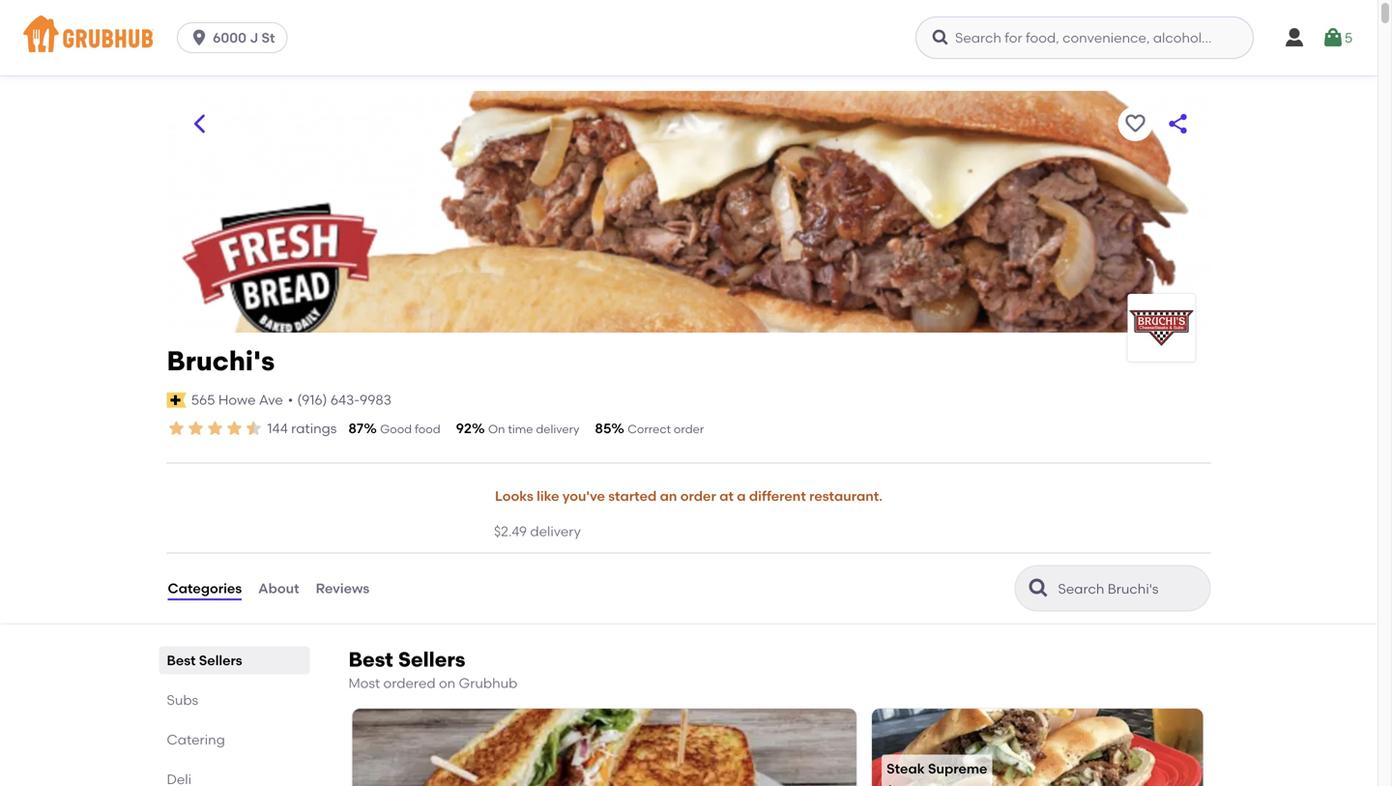 Task type: describe. For each thing, give the bounding box(es) containing it.
144 ratings
[[267, 420, 337, 437]]

5 button
[[1322, 20, 1353, 55]]

565 howe ave button
[[190, 389, 284, 411]]

643-
[[331, 392, 360, 408]]

ave
[[259, 392, 283, 408]]

sellers for best sellers
[[199, 652, 242, 669]]

6000 j st
[[213, 29, 275, 46]]

about
[[258, 580, 299, 597]]

87
[[348, 420, 364, 437]]

85
[[595, 420, 611, 437]]

Search Bruchi's search field
[[1056, 580, 1204, 598]]

1 horizontal spatial svg image
[[1283, 26, 1306, 49]]

reviews button
[[315, 554, 371, 623]]

0 vertical spatial delivery
[[536, 422, 580, 436]]

share icon image
[[1167, 112, 1190, 135]]

different
[[749, 488, 806, 504]]

looks
[[495, 488, 534, 504]]

about button
[[257, 554, 300, 623]]

you've
[[563, 488, 605, 504]]

6000
[[213, 29, 247, 46]]

$2.49 delivery
[[494, 523, 581, 539]]

6000 j st button
[[177, 22, 295, 53]]

categories
[[168, 580, 242, 597]]

ratings
[[291, 420, 337, 437]]

565 howe ave
[[191, 392, 283, 408]]

st
[[262, 29, 275, 46]]

grubhub
[[459, 675, 518, 691]]

5
[[1345, 29, 1353, 46]]

categories button
[[167, 554, 243, 623]]

looks like you've started an order at a different restaurant.
[[495, 488, 883, 504]]

9983
[[360, 392, 391, 408]]

save this restaurant image
[[1124, 112, 1147, 135]]

reviews
[[316, 580, 370, 597]]

search icon image
[[1027, 577, 1051, 600]]

0 vertical spatial order
[[674, 422, 704, 436]]

restaurant.
[[809, 488, 883, 504]]

subscription pass image
[[167, 392, 186, 408]]

• (916) 643-9983
[[288, 392, 391, 408]]

correct order
[[628, 422, 704, 436]]

good food
[[380, 422, 441, 436]]

best sellers most ordered on grubhub
[[349, 647, 518, 691]]



Task type: vqa. For each thing, say whether or not it's contained in the screenshot.
restaurant.
yes



Task type: locate. For each thing, give the bounding box(es) containing it.
steak
[[887, 760, 925, 777]]

best for best sellers most ordered on grubhub
[[349, 647, 393, 672]]

main navigation navigation
[[0, 0, 1378, 75]]

food
[[415, 422, 441, 436]]

most
[[349, 675, 380, 691]]

svg image
[[1283, 26, 1306, 49], [1322, 26, 1345, 49], [931, 28, 950, 47]]

best
[[349, 647, 393, 672], [167, 652, 196, 669]]

1 horizontal spatial best
[[349, 647, 393, 672]]

ordered
[[383, 675, 436, 691]]

1 vertical spatial delivery
[[530, 523, 581, 539]]

catering
[[167, 732, 225, 748]]

on
[[439, 675, 456, 691]]

best up the most
[[349, 647, 393, 672]]

best sellers
[[167, 652, 242, 669]]

bruchi's logo image
[[1128, 308, 1196, 347]]

steak supreme
[[887, 760, 988, 777]]

0 horizontal spatial best
[[167, 652, 196, 669]]

sellers inside best sellers most ordered on grubhub
[[398, 647, 466, 672]]

an
[[660, 488, 677, 504]]

on time delivery
[[488, 422, 580, 436]]

j
[[250, 29, 258, 46]]

best up 'subs'
[[167, 652, 196, 669]]

steak supreme button
[[872, 709, 1203, 786]]

supreme
[[928, 760, 988, 777]]

like
[[537, 488, 559, 504]]

delivery right time
[[536, 422, 580, 436]]

time
[[508, 422, 533, 436]]

(916) 643-9983 button
[[297, 390, 391, 410]]

$2.49
[[494, 523, 527, 539]]

order right correct on the left bottom
[[674, 422, 704, 436]]

sellers up on
[[398, 647, 466, 672]]

•
[[288, 392, 293, 408]]

92
[[456, 420, 472, 437]]

caret left icon image
[[188, 112, 211, 135]]

save this restaurant button
[[1118, 106, 1153, 141]]

looks like you've started an order at a different restaurant. button
[[494, 475, 884, 518]]

best inside best sellers most ordered on grubhub
[[349, 647, 393, 672]]

144
[[267, 420, 288, 437]]

best for best sellers
[[167, 652, 196, 669]]

Search for food, convenience, alcohol... search field
[[916, 16, 1254, 59]]

1 vertical spatial order
[[680, 488, 716, 504]]

started
[[608, 488, 657, 504]]

good
[[380, 422, 412, 436]]

order inside 'button'
[[680, 488, 716, 504]]

howe
[[218, 392, 256, 408]]

a
[[737, 488, 746, 504]]

0 horizontal spatial svg image
[[931, 28, 950, 47]]

sellers for best sellers most ordered on grubhub
[[398, 647, 466, 672]]

2 horizontal spatial svg image
[[1322, 26, 1345, 49]]

bruchi's
[[167, 345, 275, 377]]

on
[[488, 422, 505, 436]]

sellers down categories button
[[199, 652, 242, 669]]

(916)
[[297, 392, 327, 408]]

delivery
[[536, 422, 580, 436], [530, 523, 581, 539]]

order left at
[[680, 488, 716, 504]]

at
[[720, 488, 734, 504]]

correct
[[628, 422, 671, 436]]

subs
[[167, 692, 198, 708]]

svg image inside 5 button
[[1322, 26, 1345, 49]]

565
[[191, 392, 215, 408]]

0 horizontal spatial sellers
[[199, 652, 242, 669]]

star icon image
[[167, 419, 186, 438], [186, 419, 205, 438], [205, 419, 225, 438], [225, 419, 244, 438], [244, 419, 263, 438], [244, 419, 263, 438]]

order
[[674, 422, 704, 436], [680, 488, 716, 504]]

svg image
[[190, 28, 209, 47]]

1 horizontal spatial sellers
[[398, 647, 466, 672]]

delivery down like
[[530, 523, 581, 539]]

sellers
[[398, 647, 466, 672], [199, 652, 242, 669]]



